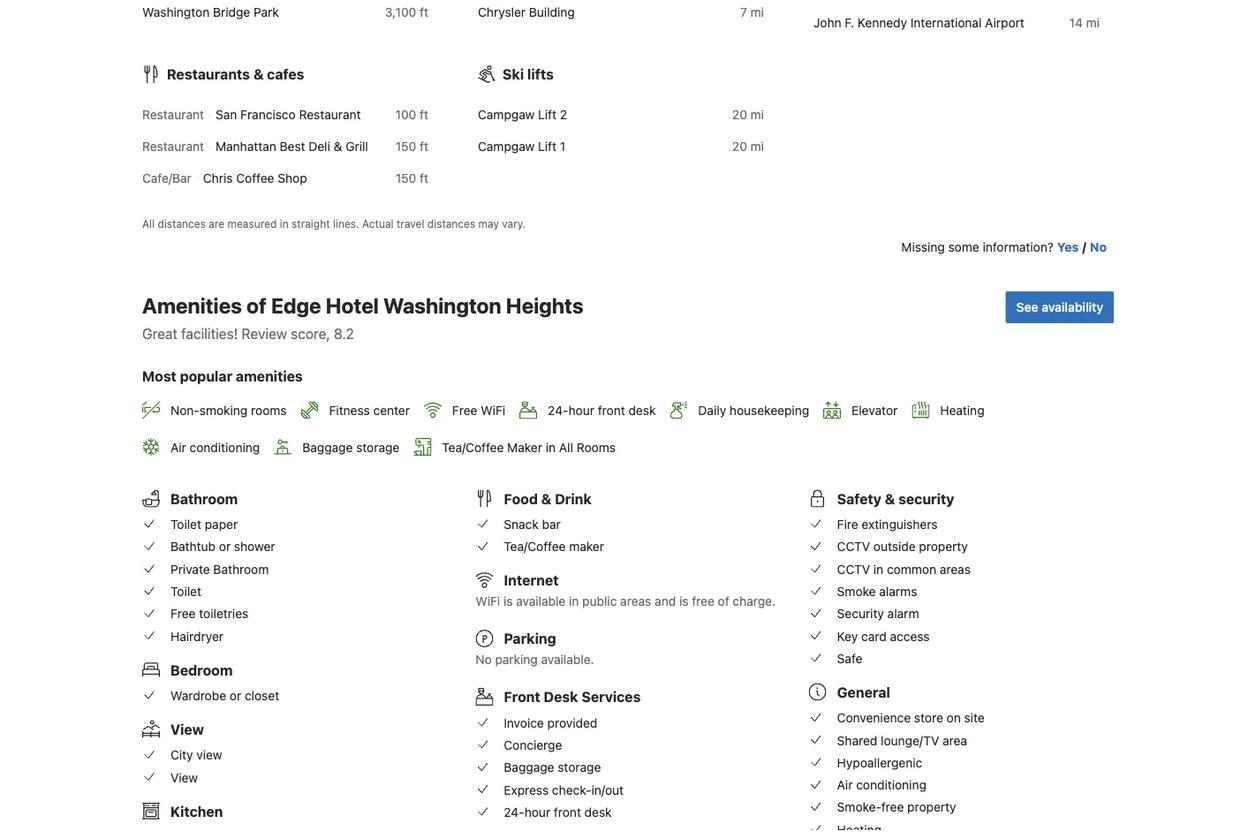 Task type: describe. For each thing, give the bounding box(es) containing it.
free for free toiletries
[[170, 606, 196, 621]]

ft for chris coffee shop
[[420, 171, 428, 185]]

toilet paper
[[170, 517, 238, 532]]

tea/coffee maker
[[504, 539, 604, 554]]

1 vertical spatial bathroom
[[213, 562, 269, 576]]

missing
[[901, 240, 945, 254]]

no parking available.
[[476, 652, 594, 667]]

invoice
[[504, 715, 544, 730]]

0 vertical spatial wifi
[[481, 403, 505, 418]]

150 for manhattan best deli & grill
[[396, 139, 416, 154]]

express check-in/out
[[504, 782, 624, 797]]

2 is from the left
[[679, 594, 689, 609]]

no button
[[1090, 238, 1107, 256]]

are
[[209, 217, 225, 230]]

maker
[[569, 539, 604, 554]]

some
[[948, 240, 979, 254]]

toilet for toilet
[[170, 584, 201, 599]]

1 vertical spatial 24-hour front desk
[[504, 805, 612, 819]]

heating
[[940, 403, 985, 418]]

elevator
[[852, 403, 898, 418]]

check-
[[552, 782, 591, 797]]

internet
[[504, 572, 559, 589]]

private
[[170, 562, 210, 576]]

availability
[[1042, 300, 1103, 314]]

kennedy
[[858, 15, 907, 30]]

lift for 2
[[538, 107, 556, 122]]

washington inside amenities of edge hotel washington heights great facilities! review score, 8.2
[[383, 293, 501, 318]]

on
[[947, 711, 961, 725]]

grill
[[346, 139, 368, 154]]

shower
[[234, 539, 275, 554]]

& for food
[[541, 490, 551, 507]]

see availability button
[[1006, 291, 1114, 323]]

1 horizontal spatial air
[[837, 778, 853, 792]]

drink
[[555, 490, 592, 507]]

1 horizontal spatial 24-
[[548, 403, 568, 418]]

chrysler
[[478, 5, 526, 19]]

building
[[529, 5, 575, 19]]

1 ft from the top
[[420, 5, 428, 19]]

kitchen
[[170, 803, 223, 820]]

20 mi for 2
[[732, 107, 764, 122]]

mi for chrysler building
[[751, 5, 764, 19]]

concierge
[[504, 738, 562, 752]]

1 horizontal spatial conditioning
[[856, 778, 927, 792]]

yes
[[1057, 240, 1079, 254]]

private bathroom
[[170, 562, 269, 576]]

20 for campgaw lift 2
[[732, 107, 747, 122]]

1 vertical spatial front
[[554, 805, 581, 819]]

outside
[[873, 539, 916, 554]]

wardrobe
[[170, 688, 226, 703]]

0 horizontal spatial conditioning
[[190, 440, 260, 454]]

francisco
[[240, 107, 296, 122]]

0 vertical spatial hour
[[568, 403, 594, 418]]

available.
[[541, 652, 594, 667]]

most
[[142, 368, 176, 385]]

of inside amenities of edge hotel washington heights great facilities! review score, 8.2
[[246, 293, 267, 318]]

ft for manhattan best deli & grill
[[420, 139, 428, 154]]

20 for campgaw lift 1
[[732, 139, 747, 154]]

edge
[[271, 293, 321, 318]]

property for cctv outside property
[[919, 539, 968, 554]]

charge.
[[733, 594, 776, 609]]

0 vertical spatial desk
[[628, 403, 656, 418]]

1 view from the top
[[170, 721, 204, 738]]

san francisco restaurant
[[216, 107, 361, 122]]

campgaw lift 1
[[478, 139, 565, 154]]

restaurant for san francisco restaurant
[[142, 107, 204, 122]]

snack
[[504, 517, 539, 532]]

1 vertical spatial of
[[718, 594, 729, 609]]

1 vertical spatial hour
[[524, 805, 550, 819]]

lines.
[[333, 217, 359, 230]]

or for bathtub
[[219, 539, 231, 554]]

measured
[[227, 217, 277, 230]]

snack bar
[[504, 517, 561, 532]]

mi for john f. kennedy international airport
[[1086, 15, 1100, 30]]

7
[[740, 5, 747, 19]]

area
[[943, 733, 967, 748]]

1 horizontal spatial air conditioning
[[837, 778, 927, 792]]

1 vertical spatial wifi
[[476, 594, 500, 609]]

1 horizontal spatial free
[[881, 800, 904, 815]]

site
[[964, 711, 985, 725]]

great
[[142, 325, 178, 342]]

parking
[[495, 652, 538, 667]]

/
[[1082, 240, 1086, 254]]

alarms
[[879, 584, 917, 599]]

ft for san francisco restaurant
[[420, 107, 428, 122]]

see availability
[[1016, 300, 1103, 314]]

safe
[[837, 651, 863, 666]]

key card access
[[837, 629, 930, 643]]

1 distances from the left
[[158, 217, 206, 230]]

city view
[[170, 748, 222, 762]]

tea/coffee maker in all rooms
[[442, 440, 616, 454]]

cctv for cctv outside property
[[837, 539, 870, 554]]

mi for campgaw lift 2
[[751, 107, 764, 122]]

smoke-free property
[[837, 800, 956, 815]]

daily housekeeping
[[698, 403, 809, 418]]

john f. kennedy international airport
[[814, 15, 1025, 30]]

1
[[560, 139, 565, 154]]

smoking
[[199, 403, 248, 418]]

chris
[[203, 171, 233, 185]]

general
[[837, 684, 890, 701]]

paper
[[205, 517, 238, 532]]

cctv outside property
[[837, 539, 968, 554]]

14
[[1069, 15, 1083, 30]]

security alarm
[[837, 606, 919, 621]]

or for wardrobe
[[230, 688, 241, 703]]

international
[[911, 15, 982, 30]]

free wifi
[[452, 403, 505, 418]]

safety
[[837, 490, 881, 507]]

store
[[914, 711, 943, 725]]

mi for campgaw lift 1
[[751, 139, 764, 154]]

amenities of edge hotel washington heights great facilities! review score, 8.2
[[142, 293, 583, 342]]

chris coffee shop
[[203, 171, 307, 185]]

0 vertical spatial bathroom
[[170, 490, 238, 507]]

0 horizontal spatial baggage storage
[[302, 440, 399, 454]]

coffee
[[236, 171, 274, 185]]

100
[[395, 107, 416, 122]]

& right deli
[[334, 139, 342, 154]]

hairdryer
[[170, 629, 223, 643]]

provided
[[547, 715, 597, 730]]

3,100
[[385, 5, 416, 19]]

front desk services
[[504, 689, 641, 705]]



Task type: locate. For each thing, give the bounding box(es) containing it.
all left rooms
[[559, 440, 573, 454]]

bedroom
[[170, 661, 233, 678]]

desk left daily
[[628, 403, 656, 418]]

tea/coffee for tea/coffee maker
[[504, 539, 566, 554]]

0 vertical spatial 24-hour front desk
[[548, 403, 656, 418]]

0 vertical spatial 150
[[396, 139, 416, 154]]

150 ft for chris coffee shop
[[396, 171, 428, 185]]

maker
[[507, 440, 542, 454]]

1 vertical spatial washington
[[383, 293, 501, 318]]

bathroom down the shower
[[213, 562, 269, 576]]

or down paper
[[219, 539, 231, 554]]

chrysler building
[[478, 5, 575, 19]]

0 vertical spatial storage
[[356, 440, 399, 454]]

2 150 from the top
[[396, 171, 416, 185]]

150 ft up travel
[[396, 171, 428, 185]]

150 down 100 in the top left of the page
[[396, 139, 416, 154]]

baggage storage
[[302, 440, 399, 454], [504, 760, 601, 775]]

view down city
[[170, 770, 198, 785]]

yes button
[[1057, 238, 1079, 256]]

0 vertical spatial 24-
[[548, 403, 568, 418]]

all down cafe/bar
[[142, 217, 155, 230]]

0 vertical spatial tea/coffee
[[442, 440, 504, 454]]

storage up check-
[[558, 760, 601, 775]]

2 150 ft from the top
[[396, 171, 428, 185]]

hour down express
[[524, 805, 550, 819]]

best
[[280, 139, 305, 154]]

baggage
[[302, 440, 353, 454], [504, 760, 554, 775]]

housekeeping
[[730, 403, 809, 418]]

airport
[[985, 15, 1025, 30]]

wifi up "tea/coffee maker in all rooms"
[[481, 403, 505, 418]]

lift left '1'
[[538, 139, 556, 154]]

restaurants
[[167, 66, 250, 82]]

score,
[[291, 325, 330, 342]]

0 vertical spatial property
[[919, 539, 968, 554]]

150 for chris coffee shop
[[396, 171, 416, 185]]

campgaw for campgaw lift 1
[[478, 139, 535, 154]]

1 toilet from the top
[[170, 517, 201, 532]]

1 vertical spatial conditioning
[[856, 778, 927, 792]]

wifi
[[481, 403, 505, 418], [476, 594, 500, 609]]

0 vertical spatial free
[[692, 594, 714, 609]]

access
[[890, 629, 930, 643]]

conditioning down the smoking
[[190, 440, 260, 454]]

restaurant up cafe/bar
[[142, 139, 204, 154]]

& up fire extinguishers
[[885, 490, 895, 507]]

0 vertical spatial air
[[170, 440, 186, 454]]

4 ft from the top
[[420, 171, 428, 185]]

0 horizontal spatial areas
[[620, 594, 651, 609]]

0 vertical spatial or
[[219, 539, 231, 554]]

front down express check-in/out
[[554, 805, 581, 819]]

bathtub or shower
[[170, 539, 275, 554]]

toilet for toilet paper
[[170, 517, 201, 532]]

facilities!
[[181, 325, 238, 342]]

3 ft from the top
[[420, 139, 428, 154]]

0 vertical spatial baggage
[[302, 440, 353, 454]]

is right the and
[[679, 594, 689, 609]]

front
[[504, 689, 540, 705]]

ft right 3,100
[[420, 5, 428, 19]]

0 vertical spatial cctv
[[837, 539, 870, 554]]

0 vertical spatial of
[[246, 293, 267, 318]]

security
[[898, 490, 954, 507]]

fitness
[[329, 403, 370, 418]]

0 vertical spatial washington
[[142, 5, 210, 19]]

0 horizontal spatial free
[[170, 606, 196, 621]]

2 20 from the top
[[732, 139, 747, 154]]

non-
[[170, 403, 199, 418]]

restaurant up deli
[[299, 107, 361, 122]]

john
[[814, 15, 841, 30]]

free up hairdryer
[[170, 606, 196, 621]]

campgaw up campgaw lift 1
[[478, 107, 535, 122]]

1 vertical spatial toilet
[[170, 584, 201, 599]]

of left charge.
[[718, 594, 729, 609]]

campgaw down campgaw lift 2
[[478, 139, 535, 154]]

free right the and
[[692, 594, 714, 609]]

baggage storage up express check-in/out
[[504, 760, 601, 775]]

property down hypoallergenic
[[907, 800, 956, 815]]

24-hour front desk up rooms
[[548, 403, 656, 418]]

information?
[[983, 240, 1054, 254]]

air up smoke-
[[837, 778, 853, 792]]

air conditioning down the smoking
[[170, 440, 260, 454]]

24-hour front desk down express check-in/out
[[504, 805, 612, 819]]

& for safety
[[885, 490, 895, 507]]

0 horizontal spatial baggage
[[302, 440, 353, 454]]

0 vertical spatial toilet
[[170, 517, 201, 532]]

1 vertical spatial 20
[[732, 139, 747, 154]]

toilet down private
[[170, 584, 201, 599]]

tea/coffee down free wifi
[[442, 440, 504, 454]]

bathroom up toilet paper
[[170, 490, 238, 507]]

1 vertical spatial 150 ft
[[396, 171, 428, 185]]

0 horizontal spatial storage
[[356, 440, 399, 454]]

is down internet on the bottom of page
[[503, 594, 513, 609]]

baggage down fitness
[[302, 440, 353, 454]]

property up common
[[919, 539, 968, 554]]

park
[[254, 5, 279, 19]]

in right maker
[[546, 440, 556, 454]]

1 vertical spatial lift
[[538, 139, 556, 154]]

safety & security
[[837, 490, 954, 507]]

of up review
[[246, 293, 267, 318]]

food
[[504, 490, 538, 507]]

all distances are measured in straight lines. actual travel distances may vary.
[[142, 217, 526, 230]]

cctv
[[837, 539, 870, 554], [837, 562, 870, 576]]

100 ft
[[395, 107, 428, 122]]

missing some information? yes / no
[[901, 240, 1107, 254]]

fitness center
[[329, 403, 410, 418]]

washington down travel
[[383, 293, 501, 318]]

1 150 from the top
[[396, 139, 416, 154]]

distances left are
[[158, 217, 206, 230]]

1 horizontal spatial free
[[452, 403, 477, 418]]

smoke
[[837, 584, 876, 599]]

0 horizontal spatial distances
[[158, 217, 206, 230]]

ft right 100 in the top left of the page
[[420, 107, 428, 122]]

7 mi
[[740, 5, 764, 19]]

0 vertical spatial conditioning
[[190, 440, 260, 454]]

areas right common
[[940, 562, 971, 576]]

view up city
[[170, 721, 204, 738]]

20 mi for 1
[[732, 139, 764, 154]]

& right food
[[541, 490, 551, 507]]

campgaw lift 2
[[478, 107, 567, 122]]

cctv for cctv in common areas
[[837, 562, 870, 576]]

1 horizontal spatial baggage
[[504, 760, 554, 775]]

straight
[[292, 217, 330, 230]]

0 vertical spatial baggage storage
[[302, 440, 399, 454]]

no left parking
[[476, 652, 492, 667]]

toilet up bathtub
[[170, 517, 201, 532]]

1 horizontal spatial of
[[718, 594, 729, 609]]

0 horizontal spatial free
[[692, 594, 714, 609]]

1 horizontal spatial all
[[559, 440, 573, 454]]

24-hour front desk
[[548, 403, 656, 418], [504, 805, 612, 819]]

mi
[[751, 5, 764, 19], [1086, 15, 1100, 30], [751, 107, 764, 122], [751, 139, 764, 154]]

1 vertical spatial areas
[[620, 594, 651, 609]]

0 horizontal spatial air
[[170, 440, 186, 454]]

no right /
[[1090, 240, 1107, 254]]

or left closet
[[230, 688, 241, 703]]

review
[[242, 325, 287, 342]]

tea/coffee down snack bar
[[504, 539, 566, 554]]

1 vertical spatial free
[[170, 606, 196, 621]]

0 horizontal spatial all
[[142, 217, 155, 230]]

key
[[837, 629, 858, 643]]

front up rooms
[[598, 403, 625, 418]]

2 cctv from the top
[[837, 562, 870, 576]]

1 vertical spatial 150
[[396, 171, 416, 185]]

0 horizontal spatial 24-
[[504, 805, 524, 819]]

24- up "tea/coffee maker in all rooms"
[[548, 403, 568, 418]]

in up smoke alarms
[[873, 562, 883, 576]]

1 vertical spatial desk
[[584, 805, 612, 819]]

in left the straight
[[280, 217, 289, 230]]

bathtub
[[170, 539, 216, 554]]

1 horizontal spatial no
[[1090, 240, 1107, 254]]

0 horizontal spatial is
[[503, 594, 513, 609]]

150
[[396, 139, 416, 154], [396, 171, 416, 185]]

restaurant left the san
[[142, 107, 204, 122]]

free toiletries
[[170, 606, 248, 621]]

and
[[655, 594, 676, 609]]

1 vertical spatial property
[[907, 800, 956, 815]]

1 horizontal spatial front
[[598, 403, 625, 418]]

popular
[[180, 368, 232, 385]]

1 vertical spatial storage
[[558, 760, 601, 775]]

property for smoke-free property
[[907, 800, 956, 815]]

free for free wifi
[[452, 403, 477, 418]]

washington
[[142, 5, 210, 19], [383, 293, 501, 318]]

0 horizontal spatial hour
[[524, 805, 550, 819]]

washington left bridge
[[142, 5, 210, 19]]

cctv in common areas
[[837, 562, 971, 576]]

free right "center"
[[452, 403, 477, 418]]

services
[[581, 689, 641, 705]]

1 horizontal spatial is
[[679, 594, 689, 609]]

0 horizontal spatial no
[[476, 652, 492, 667]]

1 vertical spatial all
[[559, 440, 573, 454]]

1 is from the left
[[503, 594, 513, 609]]

3,100 ft
[[385, 5, 428, 19]]

bathroom
[[170, 490, 238, 507], [213, 562, 269, 576]]

distances left 'may'
[[427, 217, 475, 230]]

lifts
[[527, 66, 554, 82]]

in/out
[[591, 782, 624, 797]]

air down non-
[[170, 440, 186, 454]]

1 vertical spatial no
[[476, 652, 492, 667]]

ski lifts
[[503, 66, 554, 82]]

view
[[196, 748, 222, 762]]

20 mi
[[732, 107, 764, 122], [732, 139, 764, 154]]

1 vertical spatial baggage
[[504, 760, 554, 775]]

0 vertical spatial air conditioning
[[170, 440, 260, 454]]

1 horizontal spatial distances
[[427, 217, 475, 230]]

conditioning up smoke-free property
[[856, 778, 927, 792]]

invoice provided
[[504, 715, 597, 730]]

cctv down the fire
[[837, 539, 870, 554]]

storage down fitness center at the left of page
[[356, 440, 399, 454]]

1 cctv from the top
[[837, 539, 870, 554]]

air conditioning down hypoallergenic
[[837, 778, 927, 792]]

1 vertical spatial or
[[230, 688, 241, 703]]

manhattan
[[216, 139, 276, 154]]

bridge
[[213, 5, 250, 19]]

public
[[582, 594, 617, 609]]

& for restaurants
[[253, 66, 264, 82]]

& left cafes
[[253, 66, 264, 82]]

desk down in/out
[[584, 805, 612, 819]]

150 ft down 100 ft
[[396, 139, 428, 154]]

alarm
[[887, 606, 919, 621]]

1 lift from the top
[[538, 107, 556, 122]]

0 vertical spatial areas
[[940, 562, 971, 576]]

1 horizontal spatial hour
[[568, 403, 594, 418]]

free down hypoallergenic
[[881, 800, 904, 815]]

distances
[[158, 217, 206, 230], [427, 217, 475, 230]]

2 20 mi from the top
[[732, 139, 764, 154]]

baggage up express
[[504, 760, 554, 775]]

lounge/tv
[[881, 733, 939, 748]]

1 vertical spatial cctv
[[837, 562, 870, 576]]

air conditioning
[[170, 440, 260, 454], [837, 778, 927, 792]]

see
[[1016, 300, 1038, 314]]

0 vertical spatial 150 ft
[[396, 139, 428, 154]]

1 vertical spatial air
[[837, 778, 853, 792]]

1 20 mi from the top
[[732, 107, 764, 122]]

cafe/bar
[[142, 171, 192, 185]]

0 horizontal spatial desk
[[584, 805, 612, 819]]

1 horizontal spatial baggage storage
[[504, 760, 601, 775]]

0 horizontal spatial air conditioning
[[170, 440, 260, 454]]

2 distances from the left
[[427, 217, 475, 230]]

restaurant for manhattan best deli & grill
[[142, 139, 204, 154]]

ft down 100 ft
[[420, 139, 428, 154]]

tea/coffee for tea/coffee maker in all rooms
[[442, 440, 504, 454]]

areas left the and
[[620, 594, 651, 609]]

0 vertical spatial all
[[142, 217, 155, 230]]

cctv up smoke
[[837, 562, 870, 576]]

0 vertical spatial 20
[[732, 107, 747, 122]]

available
[[516, 594, 566, 609]]

wardrobe or closet
[[170, 688, 279, 703]]

1 150 ft from the top
[[396, 139, 428, 154]]

2 toilet from the top
[[170, 584, 201, 599]]

in left public at the left
[[569, 594, 579, 609]]

desk
[[544, 689, 578, 705]]

0 vertical spatial view
[[170, 721, 204, 738]]

0 vertical spatial campgaw
[[478, 107, 535, 122]]

lift left 2
[[538, 107, 556, 122]]

baggage storage down fitness
[[302, 440, 399, 454]]

fire
[[837, 517, 858, 532]]

1 vertical spatial 24-
[[504, 805, 524, 819]]

ft up travel
[[420, 171, 428, 185]]

manhattan best deli & grill
[[216, 139, 368, 154]]

1 vertical spatial campgaw
[[478, 139, 535, 154]]

0 vertical spatial lift
[[538, 107, 556, 122]]

1 vertical spatial free
[[881, 800, 904, 815]]

most popular amenities
[[142, 368, 303, 385]]

24- down express
[[504, 805, 524, 819]]

1 horizontal spatial desk
[[628, 403, 656, 418]]

f.
[[845, 15, 854, 30]]

wifi left available
[[476, 594, 500, 609]]

150 up travel
[[396, 171, 416, 185]]

1 horizontal spatial storage
[[558, 760, 601, 775]]

0 vertical spatial no
[[1090, 240, 1107, 254]]

1 horizontal spatial areas
[[940, 562, 971, 576]]

hour up rooms
[[568, 403, 594, 418]]

2 view from the top
[[170, 770, 198, 785]]

campgaw for campgaw lift 2
[[478, 107, 535, 122]]

food & drink
[[504, 490, 592, 507]]

0 vertical spatial free
[[452, 403, 477, 418]]

0 vertical spatial front
[[598, 403, 625, 418]]

2 lift from the top
[[538, 139, 556, 154]]

1 vertical spatial air conditioning
[[837, 778, 927, 792]]

card
[[861, 629, 887, 643]]

amenities
[[236, 368, 303, 385]]

lift for 1
[[538, 139, 556, 154]]

1 20 from the top
[[732, 107, 747, 122]]

1 campgaw from the top
[[478, 107, 535, 122]]

1 vertical spatial baggage storage
[[504, 760, 601, 775]]

rooms
[[251, 403, 287, 418]]

0 horizontal spatial washington
[[142, 5, 210, 19]]

storage
[[356, 440, 399, 454], [558, 760, 601, 775]]

0 horizontal spatial of
[[246, 293, 267, 318]]

1 vertical spatial view
[[170, 770, 198, 785]]

0 vertical spatial 20 mi
[[732, 107, 764, 122]]

2 ft from the top
[[420, 107, 428, 122]]

1 horizontal spatial washington
[[383, 293, 501, 318]]

2 campgaw from the top
[[478, 139, 535, 154]]

0 horizontal spatial front
[[554, 805, 581, 819]]

fire extinguishers
[[837, 517, 938, 532]]

1 vertical spatial 20 mi
[[732, 139, 764, 154]]

150 ft for manhattan best deli & grill
[[396, 139, 428, 154]]



Task type: vqa. For each thing, say whether or not it's contained in the screenshot.
the topmost View
yes



